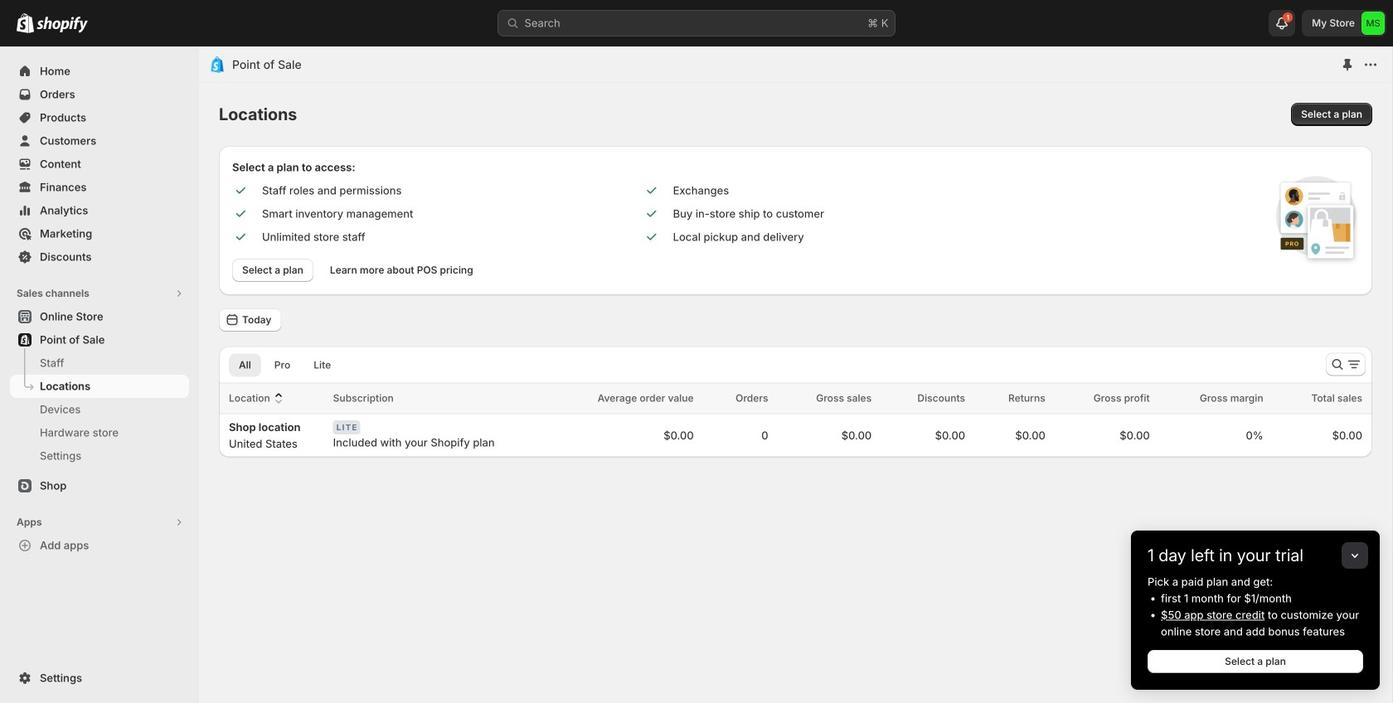 Task type: locate. For each thing, give the bounding box(es) containing it.
fullscreen dialog
[[199, 46, 1393, 704]]

shopify image
[[17, 13, 34, 33]]

icon for point of sale image
[[209, 56, 226, 73]]

my store image
[[1362, 12, 1386, 35]]



Task type: vqa. For each thing, say whether or not it's contained in the screenshot.
of associated with Point of Sale has not been set up. Finish the remaining steps to start selling in person. Learn more
no



Task type: describe. For each thing, give the bounding box(es) containing it.
shopify image
[[37, 16, 88, 33]]



